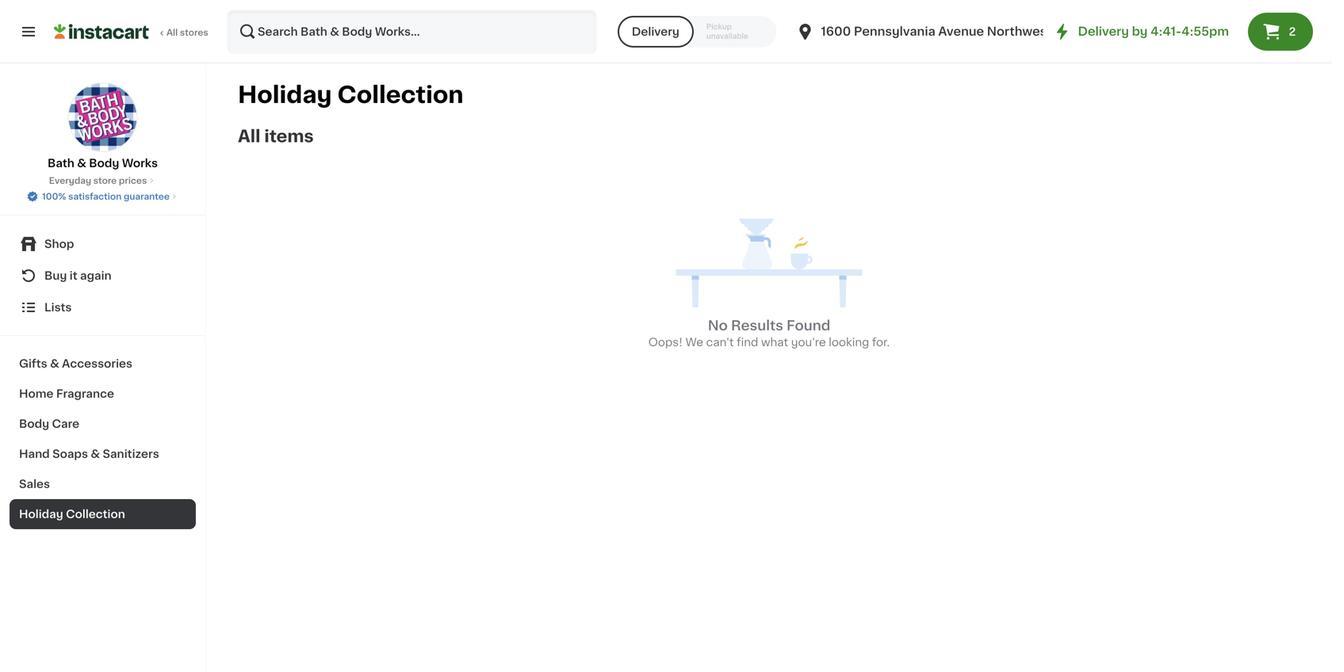 Task type: locate. For each thing, give the bounding box(es) containing it.
Search field
[[228, 11, 596, 52]]

body
[[89, 158, 119, 169], [19, 419, 49, 430]]

1 horizontal spatial body
[[89, 158, 119, 169]]

& for bath
[[77, 158, 86, 169]]

buy it again link
[[10, 260, 196, 292]]

northwest
[[987, 26, 1052, 37]]

& right bath
[[77, 158, 86, 169]]

1 horizontal spatial collection
[[337, 84, 464, 106]]

holiday
[[238, 84, 332, 106], [19, 509, 63, 520]]

delivery inside 'link'
[[1078, 26, 1129, 37]]

1 vertical spatial holiday
[[19, 509, 63, 520]]

1 vertical spatial holiday collection
[[19, 509, 125, 520]]

0 vertical spatial body
[[89, 158, 119, 169]]

accessories
[[62, 359, 132, 370]]

0 horizontal spatial holiday collection
[[19, 509, 125, 520]]

body care
[[19, 419, 79, 430]]

0 vertical spatial &
[[77, 158, 86, 169]]

bath & body works link
[[48, 82, 158, 171]]

holiday collection up items at left
[[238, 84, 464, 106]]

100% satisfaction guarantee button
[[26, 187, 179, 203]]

& right soaps
[[91, 449, 100, 460]]

hand soaps & sanitizers
[[19, 449, 159, 460]]

2 horizontal spatial &
[[91, 449, 100, 460]]

2 button
[[1248, 13, 1314, 51]]

lists
[[44, 302, 72, 313]]

0 vertical spatial all
[[167, 28, 178, 37]]

by
[[1132, 26, 1148, 37]]

100%
[[42, 192, 66, 201]]

1 vertical spatial all
[[238, 128, 261, 145]]

1 horizontal spatial delivery
[[1078, 26, 1129, 37]]

sales link
[[10, 470, 196, 500]]

None search field
[[227, 10, 597, 54]]

service type group
[[618, 16, 777, 48]]

0 horizontal spatial &
[[50, 359, 59, 370]]

holiday collection link
[[10, 500, 196, 530]]

can't
[[706, 337, 734, 348]]

it
[[70, 270, 77, 282]]

bath & body works logo image
[[68, 82, 138, 152]]

0 vertical spatial holiday collection
[[238, 84, 464, 106]]

everyday store prices
[[49, 176, 147, 185]]

sales
[[19, 479, 50, 490]]

stores
[[180, 28, 208, 37]]

no
[[708, 319, 728, 333]]

& right gifts
[[50, 359, 59, 370]]

all
[[167, 28, 178, 37], [238, 128, 261, 145]]

body up store
[[89, 158, 119, 169]]

1 vertical spatial collection
[[66, 509, 125, 520]]

holiday up items at left
[[238, 84, 332, 106]]

instacart logo image
[[54, 22, 149, 41]]

all left items at left
[[238, 128, 261, 145]]

0 horizontal spatial body
[[19, 419, 49, 430]]

1600 pennsylvania avenue northwest button
[[796, 10, 1052, 54]]

delivery
[[1078, 26, 1129, 37], [632, 26, 680, 37]]

all left the stores
[[167, 28, 178, 37]]

shop link
[[10, 228, 196, 260]]

&
[[77, 158, 86, 169], [50, 359, 59, 370], [91, 449, 100, 460]]

holiday collection down sales link
[[19, 509, 125, 520]]

oops!
[[649, 337, 683, 348]]

1 horizontal spatial holiday
[[238, 84, 332, 106]]

buy
[[44, 270, 67, 282]]

all items
[[238, 128, 314, 145]]

4:41-
[[1151, 26, 1182, 37]]

0 horizontal spatial collection
[[66, 509, 125, 520]]

100% satisfaction guarantee
[[42, 192, 170, 201]]

holiday down sales
[[19, 509, 63, 520]]

0 horizontal spatial delivery
[[632, 26, 680, 37]]

1 horizontal spatial all
[[238, 128, 261, 145]]

everyday
[[49, 176, 91, 185]]

delivery inside button
[[632, 26, 680, 37]]

delivery by 4:41-4:55pm link
[[1053, 22, 1229, 41]]

collection down sales link
[[66, 509, 125, 520]]

found
[[787, 319, 831, 333]]

you're
[[791, 337, 826, 348]]

holiday collection
[[238, 84, 464, 106], [19, 509, 125, 520]]

sanitizers
[[103, 449, 159, 460]]

0 horizontal spatial all
[[167, 28, 178, 37]]

body up hand
[[19, 419, 49, 430]]

delivery for delivery by 4:41-4:55pm
[[1078, 26, 1129, 37]]

collection down search field
[[337, 84, 464, 106]]

care
[[52, 419, 79, 430]]

items
[[264, 128, 314, 145]]

1 vertical spatial &
[[50, 359, 59, 370]]

collection
[[337, 84, 464, 106], [66, 509, 125, 520]]

works
[[122, 158, 158, 169]]

1 horizontal spatial &
[[77, 158, 86, 169]]



Task type: describe. For each thing, give the bounding box(es) containing it.
home fragrance link
[[10, 379, 196, 409]]

1 horizontal spatial holiday collection
[[238, 84, 464, 106]]

all stores link
[[54, 10, 209, 54]]

gifts
[[19, 359, 47, 370]]

hand
[[19, 449, 50, 460]]

1600 pennsylvania avenue northwest
[[821, 26, 1052, 37]]

everyday store prices link
[[49, 175, 156, 187]]

soaps
[[52, 449, 88, 460]]

1600
[[821, 26, 851, 37]]

bath & body works
[[48, 158, 158, 169]]

shop
[[44, 239, 74, 250]]

what
[[761, 337, 789, 348]]

home
[[19, 389, 54, 400]]

gifts & accessories
[[19, 359, 132, 370]]

bath
[[48, 158, 74, 169]]

collection inside holiday collection link
[[66, 509, 125, 520]]

avenue
[[939, 26, 984, 37]]

0 vertical spatial collection
[[337, 84, 464, 106]]

find
[[737, 337, 759, 348]]

body care link
[[10, 409, 196, 439]]

home fragrance
[[19, 389, 114, 400]]

fragrance
[[56, 389, 114, 400]]

& for gifts
[[50, 359, 59, 370]]

looking
[[829, 337, 870, 348]]

prices
[[119, 176, 147, 185]]

2
[[1289, 26, 1296, 37]]

pennsylvania
[[854, 26, 936, 37]]

lists link
[[10, 292, 196, 324]]

for.
[[872, 337, 890, 348]]

results
[[731, 319, 784, 333]]

again
[[80, 270, 112, 282]]

hand soaps & sanitizers link
[[10, 439, 196, 470]]

no results found oops! we can't find what you're looking for.
[[649, 319, 890, 348]]

delivery for delivery
[[632, 26, 680, 37]]

delivery button
[[618, 16, 694, 48]]

store
[[93, 176, 117, 185]]

0 horizontal spatial holiday
[[19, 509, 63, 520]]

guarantee
[[124, 192, 170, 201]]

satisfaction
[[68, 192, 122, 201]]

1 vertical spatial body
[[19, 419, 49, 430]]

all for all stores
[[167, 28, 178, 37]]

buy it again
[[44, 270, 112, 282]]

4:55pm
[[1182, 26, 1229, 37]]

all stores
[[167, 28, 208, 37]]

gifts & accessories link
[[10, 349, 196, 379]]

2 vertical spatial &
[[91, 449, 100, 460]]

0 vertical spatial holiday
[[238, 84, 332, 106]]

delivery by 4:41-4:55pm
[[1078, 26, 1229, 37]]

all for all items
[[238, 128, 261, 145]]

we
[[686, 337, 704, 348]]



Task type: vqa. For each thing, say whether or not it's contained in the screenshot.
Chase.
no



